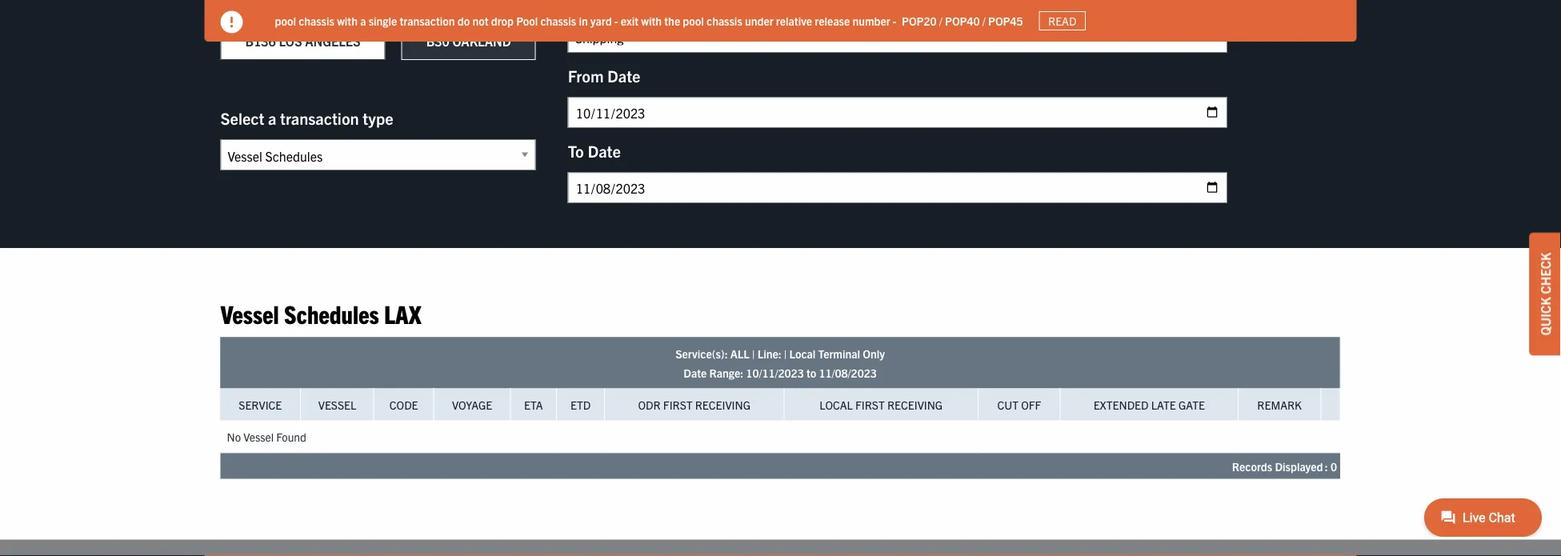 Task type: describe. For each thing, give the bounding box(es) containing it.
single
[[369, 13, 397, 28]]

service(s):
[[676, 347, 728, 361]]

select
[[221, 108, 264, 128]]

late
[[1152, 398, 1176, 412]]

relative
[[776, 13, 813, 28]]

date inside service(s): all | line: | local terminal only date range: 10/11/2023 to 11/08/2023
[[684, 366, 707, 380]]

2 - from the left
[[893, 13, 897, 28]]

release
[[815, 13, 850, 28]]

b136 los angeles
[[245, 33, 361, 49]]

select a transaction type
[[221, 108, 394, 128]]

date for to date
[[588, 141, 621, 161]]

gate
[[1179, 398, 1205, 412]]

2 | from the left
[[784, 347, 787, 361]]

1 horizontal spatial local
[[820, 398, 853, 412]]

type
[[363, 108, 394, 128]]

date for from date
[[608, 66, 641, 86]]

service(s): all | line: | local terminal only date range: 10/11/2023 to 11/08/2023
[[676, 347, 885, 380]]

number
[[853, 13, 891, 28]]

range:
[[710, 366, 744, 380]]

pop45
[[989, 13, 1023, 28]]

the
[[665, 13, 681, 28]]

line:
[[758, 347, 782, 361]]

1 vertical spatial a
[[268, 108, 276, 128]]

0 vertical spatial transaction
[[400, 13, 455, 28]]

1 chassis from the left
[[299, 13, 335, 28]]

from date
[[568, 66, 641, 86]]

quick check link
[[1530, 233, 1562, 356]]

:
[[1325, 459, 1329, 474]]

to
[[568, 141, 584, 161]]

2 vertical spatial vessel
[[243, 430, 274, 444]]

records displayed : 0
[[1233, 459, 1338, 474]]

etd
[[571, 398, 591, 412]]

receiving for odr first receiving
[[695, 398, 751, 412]]

b30 oakland
[[426, 33, 511, 49]]

local first receiving
[[820, 398, 943, 412]]

2 chassis from the left
[[541, 13, 576, 28]]

to date
[[568, 141, 621, 161]]

terminal
[[819, 347, 860, 361]]

odr
[[638, 398, 661, 412]]

drop
[[491, 13, 514, 28]]

From Date date field
[[568, 97, 1228, 128]]

from
[[568, 66, 604, 86]]

eta
[[524, 398, 543, 412]]

lax
[[384, 298, 422, 329]]

odr first receiving
[[638, 398, 751, 412]]

b136
[[245, 33, 276, 49]]

pool
[[516, 13, 538, 28]]

2 with from the left
[[641, 13, 662, 28]]

service
[[239, 398, 282, 412]]

receiving for local first receiving
[[888, 398, 943, 412]]

pop40
[[945, 13, 980, 28]]

cut off
[[998, 398, 1042, 412]]

oakland
[[453, 33, 511, 49]]



Task type: locate. For each thing, give the bounding box(es) containing it.
los
[[279, 33, 302, 49]]

displayed
[[1275, 459, 1324, 474]]

vessel for vessel
[[318, 398, 356, 412]]

0 vertical spatial vessel
[[221, 298, 279, 329]]

1 with from the left
[[337, 13, 358, 28]]

pool chassis with a single transaction  do not drop pool chassis in yard -  exit with the pool chassis under relative release number -  pop20 / pop40 / pop45
[[275, 13, 1023, 28]]

to
[[807, 366, 817, 380]]

with
[[337, 13, 358, 28], [641, 13, 662, 28]]

0 horizontal spatial -
[[615, 13, 618, 28]]

/ left pop45
[[983, 13, 986, 28]]

first down 11/08/2023
[[856, 398, 885, 412]]

1 horizontal spatial /
[[983, 13, 986, 28]]

transaction up b30
[[400, 13, 455, 28]]

Enter Services text field
[[568, 22, 1228, 53]]

a left single
[[360, 13, 366, 28]]

do
[[458, 13, 470, 28]]

1 vertical spatial vessel
[[318, 398, 356, 412]]

read
[[1049, 14, 1077, 28]]

quick
[[1538, 297, 1554, 336]]

1 pool from the left
[[275, 13, 296, 28]]

2 vertical spatial date
[[684, 366, 707, 380]]

1 vertical spatial date
[[588, 141, 621, 161]]

quick check
[[1538, 253, 1554, 336]]

date right from
[[608, 66, 641, 86]]

1 horizontal spatial a
[[360, 13, 366, 28]]

first
[[663, 398, 693, 412], [856, 398, 885, 412]]

b30
[[426, 33, 450, 49]]

no
[[227, 430, 241, 444]]

1 - from the left
[[615, 13, 618, 28]]

pool right the
[[683, 13, 704, 28]]

off
[[1022, 398, 1042, 412]]

solid image
[[221, 11, 243, 33]]

0 horizontal spatial local
[[790, 347, 816, 361]]

with left the
[[641, 13, 662, 28]]

1 horizontal spatial with
[[641, 13, 662, 28]]

0 vertical spatial date
[[608, 66, 641, 86]]

not
[[473, 13, 489, 28]]

0 horizontal spatial /
[[940, 13, 943, 28]]

date down service(s):
[[684, 366, 707, 380]]

chassis left in
[[541, 13, 576, 28]]

first for local
[[856, 398, 885, 412]]

chassis left the under
[[707, 13, 743, 28]]

yard
[[591, 13, 612, 28]]

with up angeles
[[337, 13, 358, 28]]

transaction left type
[[280, 108, 359, 128]]

local up to
[[790, 347, 816, 361]]

1 horizontal spatial transaction
[[400, 13, 455, 28]]

1 horizontal spatial first
[[856, 398, 885, 412]]

2 pool from the left
[[683, 13, 704, 28]]

0 horizontal spatial a
[[268, 108, 276, 128]]

0 horizontal spatial |
[[752, 347, 755, 361]]

1 receiving from the left
[[695, 398, 751, 412]]

local down 11/08/2023
[[820, 398, 853, 412]]

transaction
[[400, 13, 455, 28], [280, 108, 359, 128]]

chassis
[[299, 13, 335, 28], [541, 13, 576, 28], [707, 13, 743, 28]]

local
[[790, 347, 816, 361], [820, 398, 853, 412]]

schedules
[[284, 298, 379, 329]]

chassis up b136 los angeles
[[299, 13, 335, 28]]

date
[[608, 66, 641, 86], [588, 141, 621, 161], [684, 366, 707, 380]]

date right to
[[588, 141, 621, 161]]

only
[[863, 347, 885, 361]]

0 horizontal spatial receiving
[[695, 398, 751, 412]]

- left exit
[[615, 13, 618, 28]]

pop20
[[902, 13, 937, 28]]

remark
[[1258, 398, 1302, 412]]

1 vertical spatial local
[[820, 398, 853, 412]]

vessel schedules lax
[[221, 298, 422, 329]]

0 horizontal spatial with
[[337, 13, 358, 28]]

- right number
[[893, 13, 897, 28]]

3 chassis from the left
[[707, 13, 743, 28]]

2 horizontal spatial chassis
[[707, 13, 743, 28]]

no vessel found
[[227, 430, 307, 444]]

2 / from the left
[[983, 13, 986, 28]]

2 receiving from the left
[[888, 398, 943, 412]]

records
[[1233, 459, 1273, 474]]

exit
[[621, 13, 639, 28]]

all
[[731, 347, 750, 361]]

1 / from the left
[[940, 13, 943, 28]]

0
[[1331, 459, 1338, 474]]

To Date date field
[[568, 172, 1228, 204]]

extended
[[1094, 398, 1149, 412]]

vessel for vessel schedules lax
[[221, 298, 279, 329]]

pool up los
[[275, 13, 296, 28]]

vessel
[[221, 298, 279, 329], [318, 398, 356, 412], [243, 430, 274, 444]]

-
[[615, 13, 618, 28], [893, 13, 897, 28]]

found
[[276, 430, 307, 444]]

0 vertical spatial a
[[360, 13, 366, 28]]

cut
[[998, 398, 1019, 412]]

first right odr
[[663, 398, 693, 412]]

11/08/2023
[[819, 366, 877, 380]]

1 horizontal spatial chassis
[[541, 13, 576, 28]]

footer
[[0, 540, 1562, 556]]

1 horizontal spatial |
[[784, 347, 787, 361]]

extended late gate
[[1094, 398, 1205, 412]]

in
[[579, 13, 588, 28]]

10/11/2023
[[746, 366, 804, 380]]

angeles
[[305, 33, 361, 49]]

/ right pop20
[[940, 13, 943, 28]]

0 horizontal spatial chassis
[[299, 13, 335, 28]]

1 first from the left
[[663, 398, 693, 412]]

check
[[1538, 253, 1554, 294]]

read link
[[1039, 11, 1086, 31]]

1 | from the left
[[752, 347, 755, 361]]

under
[[745, 13, 774, 28]]

receiving
[[695, 398, 751, 412], [888, 398, 943, 412]]

local inside service(s): all | line: | local terminal only date range: 10/11/2023 to 11/08/2023
[[790, 347, 816, 361]]

1 horizontal spatial receiving
[[888, 398, 943, 412]]

2 first from the left
[[856, 398, 885, 412]]

0 horizontal spatial transaction
[[280, 108, 359, 128]]

voyage
[[452, 398, 492, 412]]

first for odr
[[663, 398, 693, 412]]

| right line:
[[784, 347, 787, 361]]

|
[[752, 347, 755, 361], [784, 347, 787, 361]]

0 horizontal spatial first
[[663, 398, 693, 412]]

0 horizontal spatial pool
[[275, 13, 296, 28]]

a
[[360, 13, 366, 28], [268, 108, 276, 128]]

1 horizontal spatial -
[[893, 13, 897, 28]]

0 vertical spatial local
[[790, 347, 816, 361]]

a right select
[[268, 108, 276, 128]]

1 vertical spatial transaction
[[280, 108, 359, 128]]

pool
[[275, 13, 296, 28], [683, 13, 704, 28]]

code
[[390, 398, 418, 412]]

1 horizontal spatial pool
[[683, 13, 704, 28]]

| right 'all'
[[752, 347, 755, 361]]

/
[[940, 13, 943, 28], [983, 13, 986, 28]]



Task type: vqa. For each thing, say whether or not it's contained in the screenshot.
the right -
yes



